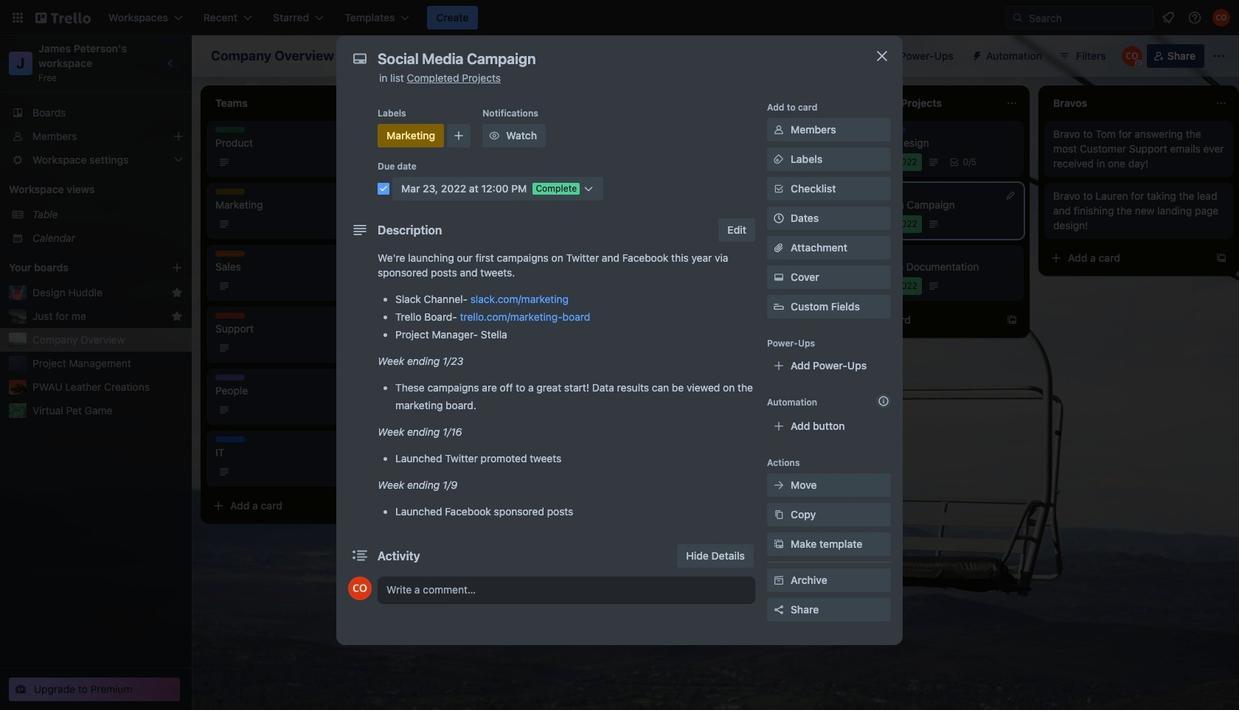 Task type: describe. For each thing, give the bounding box(es) containing it.
6 sm image from the top
[[772, 537, 787, 552]]

close dialog image
[[874, 47, 891, 65]]

add board image
[[171, 262, 183, 274]]

1 vertical spatial color: blue, title: "it" element
[[215, 437, 245, 443]]

open information menu image
[[1188, 10, 1203, 25]]

Write a comment text field
[[378, 577, 756, 604]]

2 sm image from the top
[[772, 152, 787, 167]]

5 sm image from the top
[[772, 508, 787, 522]]

Board name text field
[[204, 44, 342, 68]]

0 vertical spatial christina overa (christinaovera) image
[[1213, 9, 1231, 27]]

show menu image
[[1212, 49, 1227, 63]]

your boards with 6 items element
[[9, 259, 149, 277]]

1 horizontal spatial color: red, title: "support" element
[[844, 251, 874, 257]]

2 horizontal spatial create from template… image
[[1216, 252, 1228, 264]]

1 vertical spatial create from template… image
[[797, 314, 809, 326]]

0 horizontal spatial christina overa (christinaovera) image
[[1122, 46, 1143, 66]]

color: orange, title: "sales" element
[[215, 251, 245, 257]]

0 horizontal spatial sm image
[[487, 128, 502, 143]]

0 vertical spatial color: blue, title: "it" element
[[877, 127, 906, 133]]

0 horizontal spatial create from template… image
[[378, 500, 390, 512]]



Task type: locate. For each thing, give the bounding box(es) containing it.
0 vertical spatial sm image
[[487, 128, 502, 143]]

edit card image
[[1005, 190, 1017, 201]]

1 vertical spatial color: red, title: "support" element
[[215, 313, 245, 319]]

0 vertical spatial color: red, title: "support" element
[[844, 251, 874, 257]]

1 starred icon image from the top
[[171, 287, 183, 299]]

color: purple, title: "people" element
[[215, 375, 245, 381]]

0 notifications image
[[1160, 9, 1178, 27]]

search image
[[1012, 12, 1024, 24]]

0 vertical spatial starred icon image
[[171, 287, 183, 299]]

christina overa (christinaovera) image right open information menu image
[[1213, 9, 1231, 27]]

1 horizontal spatial sm image
[[772, 573, 787, 588]]

star or unstar board image
[[350, 50, 362, 62]]

1 vertical spatial christina overa (christinaovera) image
[[1122, 46, 1143, 66]]

2 starred icon image from the top
[[171, 311, 183, 322]]

1 horizontal spatial christina overa (christinaovera) image
[[1213, 9, 1231, 27]]

christina overa (christinaovera) image
[[348, 577, 372, 601]]

0 vertical spatial create from template… image
[[1216, 252, 1228, 264]]

1 vertical spatial color: green, title: "product" element
[[425, 280, 455, 286]]

color: blue, title: "it" element
[[877, 127, 906, 133], [215, 437, 245, 443]]

1 horizontal spatial create from template… image
[[797, 314, 809, 326]]

primary element
[[0, 0, 1240, 35]]

christina overa (christinaovera) image down search field
[[1122, 46, 1143, 66]]

color: red, title: "support" element
[[844, 251, 874, 257], [215, 313, 245, 319]]

3 sm image from the top
[[772, 270, 787, 285]]

None text field
[[370, 46, 858, 72]]

1 horizontal spatial color: blue, title: "it" element
[[877, 127, 906, 133]]

mark due date as complete image
[[378, 183, 390, 195]]

color: yellow, title: "marketing" element
[[378, 124, 444, 148], [425, 127, 455, 133], [215, 189, 245, 195], [635, 251, 664, 257]]

0 horizontal spatial color: green, title: "product" element
[[215, 127, 245, 133]]

create from template… image
[[1216, 252, 1228, 264], [797, 314, 809, 326], [378, 500, 390, 512]]

2 vertical spatial create from template… image
[[378, 500, 390, 512]]

4 sm image from the top
[[772, 478, 787, 493]]

Search field
[[1024, 7, 1153, 28]]

None checkbox
[[844, 153, 922, 171], [844, 215, 922, 233], [844, 277, 923, 295], [844, 153, 922, 171], [844, 215, 922, 233], [844, 277, 923, 295]]

1 vertical spatial sm image
[[772, 573, 787, 588]]

0 horizontal spatial color: red, title: "support" element
[[215, 313, 245, 319]]

sm image
[[487, 128, 502, 143], [772, 573, 787, 588]]

color: green, title: "product" element
[[215, 127, 245, 133], [425, 280, 455, 286]]

Mark due date as complete checkbox
[[378, 183, 390, 195]]

starred icon image
[[171, 287, 183, 299], [171, 311, 183, 322]]

1 sm image from the top
[[772, 123, 787, 137]]

1 horizontal spatial color: green, title: "product" element
[[425, 280, 455, 286]]

workspace navigation collapse icon image
[[161, 53, 182, 74]]

1 vertical spatial starred icon image
[[171, 311, 183, 322]]

create from template… image
[[1007, 314, 1018, 326]]

christina overa (christinaovera) image
[[1213, 9, 1231, 27], [1122, 46, 1143, 66]]

0 vertical spatial color: green, title: "product" element
[[215, 127, 245, 133]]

0 horizontal spatial color: blue, title: "it" element
[[215, 437, 245, 443]]

sm image
[[772, 123, 787, 137], [772, 152, 787, 167], [772, 270, 787, 285], [772, 478, 787, 493], [772, 508, 787, 522], [772, 537, 787, 552]]



Task type: vqa. For each thing, say whether or not it's contained in the screenshot.
top color: green, title: "product" ELEMENT
yes



